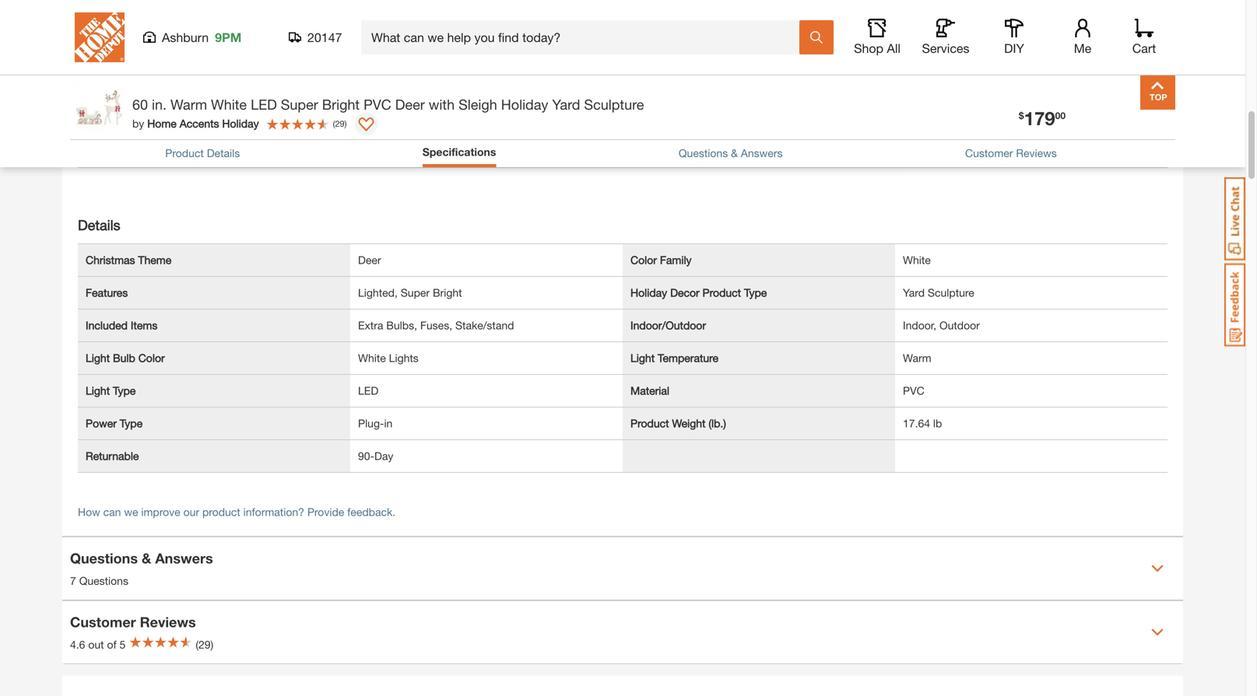 Task type: locate. For each thing, give the bounding box(es) containing it.
sleigh
[[459, 96, 497, 113]]

1 vertical spatial led
[[358, 384, 379, 397]]

customer reviews up "5"
[[70, 614, 196, 631]]

holiday right the sleigh at the left
[[501, 96, 548, 113]]

answers
[[741, 147, 783, 160], [155, 550, 213, 567]]

product down by home accents holiday
[[165, 147, 204, 160]]

1 horizontal spatial yard
[[903, 286, 925, 299]]

14.5 right )
[[358, 112, 379, 125]]

product left width
[[86, 145, 124, 157]]

1 vertical spatial questions
[[70, 550, 138, 567]]

warm down indoor,
[[903, 352, 932, 365]]

1 horizontal spatial details
[[207, 147, 240, 160]]

product depth (in.)
[[86, 112, 177, 125]]

how
[[78, 506, 100, 519]]

0 horizontal spatial customer reviews
[[70, 614, 196, 631]]

2 horizontal spatial white
[[903, 254, 931, 266]]

product for product depth (in.)
[[86, 112, 124, 125]]

w
[[174, 20, 184, 33]]

60 left "in."
[[132, 96, 148, 113]]

0 vertical spatial questions
[[679, 147, 728, 160]]

color
[[631, 254, 657, 266], [138, 352, 165, 365]]

product right decor
[[703, 286, 741, 299]]

2 horizontal spatial holiday
[[631, 286, 667, 299]]

179
[[1024, 107, 1055, 129]]

14.5
[[227, 20, 248, 33], [358, 112, 379, 125]]

light left the bulb
[[86, 352, 110, 365]]

17.64
[[903, 417, 930, 430]]

answers for questions & answers 7 questions
[[155, 550, 213, 567]]

details up christmas
[[78, 217, 120, 233]]

0 vertical spatial super
[[281, 96, 318, 113]]

, left d
[[210, 20, 213, 33]]

indoor, outdoor
[[903, 319, 980, 332]]

36
[[187, 20, 199, 33]]

1 vertical spatial 14.5
[[358, 112, 379, 125]]

0 horizontal spatial deer
[[358, 254, 381, 266]]

1 horizontal spatial sculpture
[[928, 286, 975, 299]]

14.5 right d
[[227, 20, 248, 33]]

0 vertical spatial sculpture
[[584, 96, 644, 113]]

1 vertical spatial customer reviews
[[70, 614, 196, 631]]

0 horizontal spatial color
[[138, 352, 165, 365]]

type for plug-in
[[120, 417, 143, 430]]

0 vertical spatial 60
[[144, 20, 156, 33]]

questions up the 7
[[70, 550, 138, 567]]

(in.) for product width (in.)
[[159, 145, 176, 157]]

by home accents holiday
[[132, 117, 259, 130]]

0 horizontal spatial 14.5
[[227, 20, 248, 33]]

family
[[660, 254, 692, 266]]

pvc up 17.64
[[903, 384, 925, 397]]

, left w
[[168, 20, 171, 33]]

white left lights
[[358, 352, 386, 365]]

caret image
[[1151, 627, 1164, 639]]

christmas theme
[[86, 254, 171, 266]]

customer reviews
[[965, 147, 1057, 160], [70, 614, 196, 631]]

type down the bulb
[[113, 384, 136, 397]]

0 vertical spatial deer
[[395, 96, 425, 113]]

29
[[335, 119, 345, 129]]

reviews
[[1016, 147, 1057, 160], [140, 614, 196, 631]]

fuses,
[[420, 319, 452, 332]]

the home depot logo image
[[75, 12, 125, 62]]

2 vertical spatial type
[[120, 417, 143, 430]]

super down the 20147 button
[[281, 96, 318, 113]]

included
[[86, 319, 128, 332]]

1 vertical spatial holiday
[[222, 117, 259, 130]]

0 vertical spatial &
[[731, 147, 738, 160]]

improve
[[141, 506, 180, 519]]

questions & answers
[[679, 147, 783, 160]]

holiday right accents
[[222, 117, 259, 130]]

yard up indoor,
[[903, 286, 925, 299]]

(in.) right 'depth'
[[160, 112, 177, 125]]

white lights
[[358, 352, 419, 365]]

1 horizontal spatial &
[[731, 147, 738, 160]]

$ 179 00
[[1019, 107, 1066, 129]]

product left the "by"
[[86, 112, 124, 125]]

0 vertical spatial pvc
[[364, 96, 391, 113]]

2 vertical spatial questions
[[79, 575, 128, 588]]

2 vertical spatial holiday
[[631, 286, 667, 299]]

1 vertical spatial customer
[[70, 614, 136, 631]]

1 horizontal spatial ,
[[210, 20, 213, 33]]

bright up ( 29 )
[[322, 96, 360, 113]]

type right power
[[120, 417, 143, 430]]

sculpture up outdoor at right
[[928, 286, 975, 299]]

& for questions & answers 7 questions
[[142, 550, 151, 567]]

,
[[168, 20, 171, 33], [210, 20, 213, 33]]

1 , from the left
[[168, 20, 171, 33]]

lighted,
[[358, 286, 398, 299]]

4.6 out of 5
[[70, 639, 126, 651]]

0 horizontal spatial warm
[[171, 96, 207, 113]]

& inside questions & answers 7 questions
[[142, 550, 151, 567]]

white up yard sculpture
[[903, 254, 931, 266]]

type right decor
[[744, 286, 767, 299]]

color family
[[631, 254, 692, 266]]

color right the bulb
[[138, 352, 165, 365]]

by
[[132, 117, 144, 130]]

0 vertical spatial led
[[251, 96, 277, 113]]

customer
[[965, 147, 1013, 160], [70, 614, 136, 631]]

holiday
[[501, 96, 548, 113], [222, 117, 259, 130], [631, 286, 667, 299]]

1 horizontal spatial white
[[358, 352, 386, 365]]

deer
[[395, 96, 425, 113], [358, 254, 381, 266]]

0 vertical spatial answers
[[741, 147, 783, 160]]

0 horizontal spatial super
[[281, 96, 318, 113]]

product image image
[[74, 83, 125, 133]]

in right 9pm in the left top of the page
[[251, 20, 260, 33]]

type for led
[[113, 384, 136, 397]]

0 vertical spatial reviews
[[1016, 147, 1057, 160]]

1 horizontal spatial warm
[[903, 352, 932, 365]]

0 vertical spatial white
[[211, 96, 247, 113]]

details down accents
[[207, 147, 240, 160]]

questions down height
[[679, 147, 728, 160]]

0 vertical spatial warm
[[171, 96, 207, 113]]

1 vertical spatial 60
[[132, 96, 148, 113]]

feedback link image
[[1225, 263, 1246, 347]]

product left height
[[631, 112, 669, 125]]

reviews up (29)
[[140, 614, 196, 631]]

product for product height (in.)
[[631, 112, 669, 125]]

1 horizontal spatial customer reviews
[[965, 147, 1057, 160]]

super up bulbs,
[[401, 286, 430, 299]]

dimensions:
[[70, 20, 130, 33]]

deer up lighted,
[[358, 254, 381, 266]]

width
[[127, 145, 156, 157]]

shop all button
[[852, 19, 902, 56]]

led up by home accents holiday
[[251, 96, 277, 113]]

0 horizontal spatial led
[[251, 96, 277, 113]]

17.64 lb
[[903, 417, 942, 430]]

1 vertical spatial yard
[[903, 286, 925, 299]]

1 vertical spatial bright
[[433, 286, 462, 299]]

0 vertical spatial color
[[631, 254, 657, 266]]

stake/stand
[[455, 319, 514, 332]]

1 horizontal spatial holiday
[[501, 96, 548, 113]]

1 horizontal spatial bright
[[433, 286, 462, 299]]

white up accents
[[211, 96, 247, 113]]

1 vertical spatial reviews
[[140, 614, 196, 631]]

display image
[[359, 118, 374, 133]]

information?
[[243, 506, 304, 519]]

questions
[[679, 147, 728, 160], [70, 550, 138, 567], [79, 575, 128, 588]]

details
[[207, 147, 240, 160], [78, 217, 120, 233]]

questions for questions & answers 7 questions
[[70, 550, 138, 567]]

(in.) right height
[[707, 112, 724, 125]]

customer reviews button
[[965, 145, 1057, 161], [965, 145, 1057, 161]]

features
[[86, 286, 128, 299]]

warm
[[171, 96, 207, 113], [903, 352, 932, 365]]

super
[[281, 96, 318, 113], [401, 286, 430, 299]]

type
[[744, 286, 767, 299], [113, 384, 136, 397], [120, 417, 143, 430]]

1 horizontal spatial color
[[631, 254, 657, 266]]

0 horizontal spatial yard
[[552, 96, 580, 113]]

0 vertical spatial yard
[[552, 96, 580, 113]]

1 horizontal spatial reviews
[[1016, 147, 1057, 160]]

caret image
[[1151, 563, 1164, 575]]

in right the "36"
[[202, 20, 210, 33]]

color left family
[[631, 254, 657, 266]]

light
[[86, 352, 110, 365], [631, 352, 655, 365], [86, 384, 110, 397]]

1 vertical spatial type
[[113, 384, 136, 397]]

1 horizontal spatial answers
[[741, 147, 783, 160]]

product height (in.)
[[631, 112, 724, 125]]

(in.) for product height (in.)
[[707, 112, 724, 125]]

h
[[133, 20, 141, 33]]

in
[[159, 20, 168, 33], [202, 20, 210, 33], [251, 20, 260, 33], [382, 112, 391, 125], [384, 417, 393, 430]]

light up material
[[631, 352, 655, 365]]

deer left with
[[395, 96, 425, 113]]

pvc up display image
[[364, 96, 391, 113]]

lights
[[389, 352, 419, 365]]

reviews down 179
[[1016, 147, 1057, 160]]

shop
[[854, 41, 884, 56]]

light temperature
[[631, 352, 719, 365]]

holiday down color family
[[631, 286, 667, 299]]

1 horizontal spatial super
[[401, 286, 430, 299]]

questions & answers button
[[679, 145, 783, 161], [679, 145, 783, 161]]

d
[[216, 20, 224, 33]]

bright up the fuses, at the top left of the page
[[433, 286, 462, 299]]

questions right the 7
[[79, 575, 128, 588]]

with
[[429, 96, 455, 113]]

dimensions: h 60 in , w 36 in , d 14.5 in
[[70, 20, 260, 33]]

white for white
[[903, 254, 931, 266]]

diy button
[[990, 19, 1039, 56]]

answers inside questions & answers 7 questions
[[155, 550, 213, 567]]

product width (in.)
[[86, 145, 176, 157]]

60 right h
[[144, 20, 156, 33]]

1 vertical spatial white
[[903, 254, 931, 266]]

1 horizontal spatial customer
[[965, 147, 1013, 160]]

our
[[183, 506, 199, 519]]

light type
[[86, 384, 136, 397]]

product down material
[[631, 417, 669, 430]]

0 horizontal spatial ,
[[168, 20, 171, 33]]

1 vertical spatial answers
[[155, 550, 213, 567]]

2 vertical spatial white
[[358, 352, 386, 365]]

1 vertical spatial &
[[142, 550, 151, 567]]

0 horizontal spatial sculpture
[[584, 96, 644, 113]]

bright
[[322, 96, 360, 113], [433, 286, 462, 299]]

0 vertical spatial bright
[[322, 96, 360, 113]]

customer reviews down $
[[965, 147, 1057, 160]]

yard down what can we help you find today? search field
[[552, 96, 580, 113]]

0 horizontal spatial &
[[142, 550, 151, 567]]

warm up by home accents holiday
[[171, 96, 207, 113]]

(in.) for product depth (in.)
[[160, 112, 177, 125]]

answers for questions & answers
[[741, 147, 783, 160]]

1 horizontal spatial pvc
[[903, 384, 925, 397]]

light up power
[[86, 384, 110, 397]]

sculpture down what can we help you find today? search field
[[584, 96, 644, 113]]

extra bulbs, fuses, stake/stand
[[358, 319, 514, 332]]

(in.) right width
[[159, 145, 176, 157]]

questions for questions & answers
[[679, 147, 728, 160]]

product for product weight (lb.)
[[631, 417, 669, 430]]

0 horizontal spatial details
[[78, 217, 120, 233]]

& for questions & answers
[[731, 147, 738, 160]]

lighted, super bright
[[358, 286, 462, 299]]

0 horizontal spatial reviews
[[140, 614, 196, 631]]

1 vertical spatial super
[[401, 286, 430, 299]]

1 vertical spatial pvc
[[903, 384, 925, 397]]

0 horizontal spatial answers
[[155, 550, 213, 567]]

0 vertical spatial holiday
[[501, 96, 548, 113]]

led up plug- on the left
[[358, 384, 379, 397]]

(in.)
[[160, 112, 177, 125], [707, 112, 724, 125], [159, 145, 176, 157]]

&
[[731, 147, 738, 160], [142, 550, 151, 567]]

( 29 )
[[333, 119, 347, 129]]



Task type: vqa. For each thing, say whether or not it's contained in the screenshot.
the '6'
no



Task type: describe. For each thing, give the bounding box(es) containing it.
product for product width (in.)
[[86, 145, 124, 157]]

accents
[[180, 117, 219, 130]]

1 vertical spatial sculpture
[[928, 286, 975, 299]]

1 horizontal spatial led
[[358, 384, 379, 397]]

provide
[[307, 506, 344, 519]]

What can we help you find today? search field
[[371, 21, 799, 54]]

product details
[[165, 147, 240, 160]]

how can we improve our product information? provide feedback.
[[78, 506, 396, 519]]

diy
[[1004, 41, 1024, 56]]

1 horizontal spatial 14.5
[[358, 112, 379, 125]]

0 horizontal spatial holiday
[[222, 117, 259, 130]]

light bulb color
[[86, 352, 165, 365]]

in left w
[[159, 20, 168, 33]]

can
[[103, 506, 121, 519]]

theme
[[138, 254, 171, 266]]

power
[[86, 417, 117, 430]]

1 vertical spatial details
[[78, 217, 120, 233]]

indoor,
[[903, 319, 937, 332]]

(29)
[[196, 639, 213, 651]]

)
[[345, 119, 347, 129]]

lb
[[933, 417, 942, 430]]

product for product details
[[165, 147, 204, 160]]

outdoor
[[940, 319, 980, 332]]

all
[[887, 41, 901, 56]]

we
[[124, 506, 138, 519]]

depth
[[127, 112, 157, 125]]

returnable
[[86, 450, 139, 463]]

temperature
[[658, 352, 719, 365]]

day
[[374, 450, 393, 463]]

90-
[[358, 450, 374, 463]]

feedback.
[[347, 506, 396, 519]]

light for light bulb color
[[86, 352, 110, 365]]

ashburn
[[162, 30, 209, 45]]

in right display image
[[382, 112, 391, 125]]

14.5 in
[[358, 112, 391, 125]]

out
[[88, 639, 104, 651]]

shop all
[[854, 41, 901, 56]]

0 horizontal spatial white
[[211, 96, 247, 113]]

in up day
[[384, 417, 393, 430]]

1 vertical spatial warm
[[903, 352, 932, 365]]

0 vertical spatial customer reviews
[[965, 147, 1057, 160]]

product
[[202, 506, 240, 519]]

how can we improve our product information? provide feedback. link
[[78, 506, 396, 519]]

light for light type
[[86, 384, 110, 397]]

in.
[[152, 96, 167, 113]]

(lb.)
[[709, 417, 726, 430]]

specifications
[[423, 146, 496, 158]]

decor
[[670, 286, 700, 299]]

cart link
[[1127, 19, 1162, 56]]

me
[[1074, 41, 1092, 56]]

dimensions
[[78, 75, 151, 92]]

top button
[[1141, 75, 1176, 110]]

yard sculpture
[[903, 286, 975, 299]]

bulb
[[113, 352, 135, 365]]

1 horizontal spatial deer
[[395, 96, 425, 113]]

90-day
[[358, 450, 393, 463]]

(
[[333, 119, 335, 129]]

power type
[[86, 417, 143, 430]]

white for white lights
[[358, 352, 386, 365]]

questions & answers 7 questions
[[70, 550, 213, 588]]

5
[[120, 639, 126, 651]]

of
[[107, 639, 117, 651]]

items
[[131, 319, 158, 332]]

0 horizontal spatial customer
[[70, 614, 136, 631]]

light for light temperature
[[631, 352, 655, 365]]

weight
[[672, 417, 706, 430]]

0 vertical spatial 14.5
[[227, 20, 248, 33]]

bulbs,
[[386, 319, 417, 332]]

live chat image
[[1225, 178, 1246, 261]]

plug-
[[358, 417, 384, 430]]

9pm
[[215, 30, 242, 45]]

me button
[[1058, 19, 1108, 56]]

material
[[631, 384, 670, 397]]

1 vertical spatial deer
[[358, 254, 381, 266]]

60 in. warm white led super bright pvc deer with sleigh holiday yard sculpture
[[132, 96, 644, 113]]

2 , from the left
[[210, 20, 213, 33]]

0 vertical spatial type
[[744, 286, 767, 299]]

home
[[147, 117, 177, 130]]

ashburn 9pm
[[162, 30, 242, 45]]

7
[[70, 575, 76, 588]]

0 vertical spatial details
[[207, 147, 240, 160]]

$
[[1019, 110, 1024, 121]]

holiday decor product type
[[631, 286, 767, 299]]

0 horizontal spatial bright
[[322, 96, 360, 113]]

height
[[672, 112, 704, 125]]

0 vertical spatial customer
[[965, 147, 1013, 160]]

20147
[[308, 30, 342, 45]]

services
[[922, 41, 970, 56]]

20147 button
[[289, 30, 343, 45]]

0 horizontal spatial pvc
[[364, 96, 391, 113]]

1 vertical spatial color
[[138, 352, 165, 365]]

services button
[[921, 19, 971, 56]]

christmas
[[86, 254, 135, 266]]



